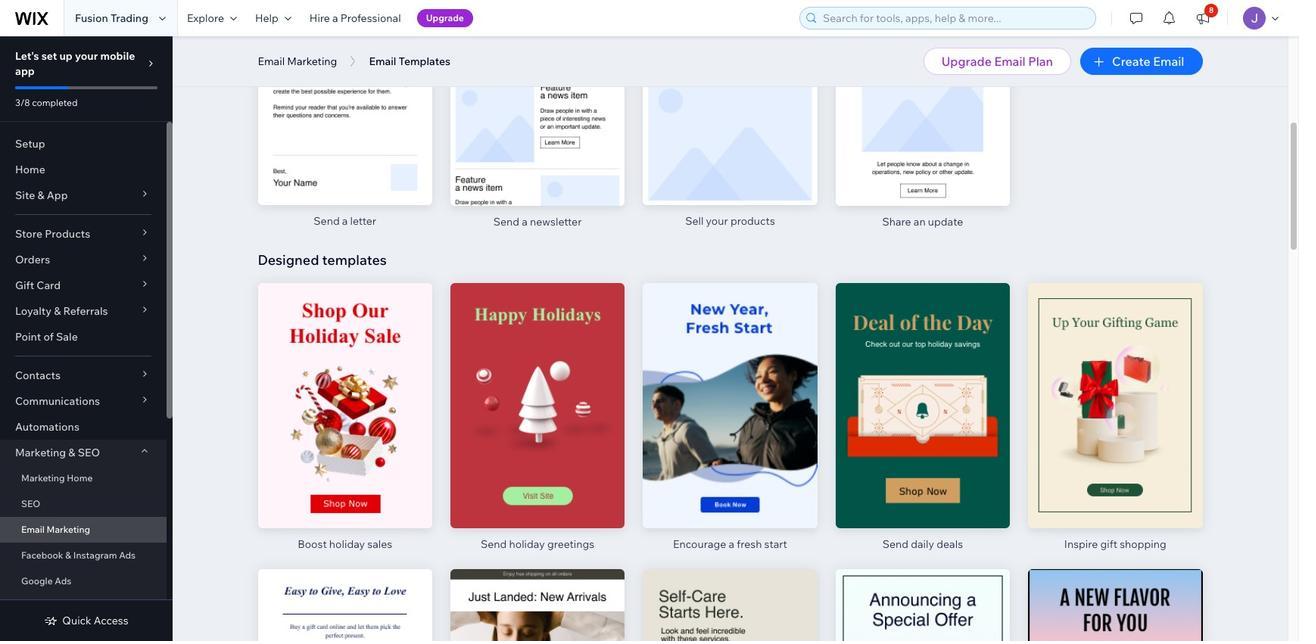 Task type: describe. For each thing, give the bounding box(es) containing it.
automations link
[[0, 414, 167, 440]]

home link
[[0, 157, 167, 182]]

share an update
[[882, 215, 963, 228]]

completed
[[32, 97, 78, 108]]

designed
[[258, 251, 319, 268]]

email marketing for email marketing button
[[258, 55, 337, 68]]

setup
[[15, 137, 45, 151]]

send a newsletter
[[493, 215, 582, 228]]

an
[[914, 215, 926, 228]]

& for facebook
[[65, 550, 71, 561]]

holiday for send
[[509, 538, 545, 551]]

inspire
[[1064, 538, 1098, 551]]

facebook
[[21, 550, 63, 561]]

store products
[[15, 227, 90, 241]]

site & app button
[[0, 182, 167, 208]]

your inside let's set up your mobile app
[[75, 49, 98, 63]]

send for send holiday greetings
[[481, 538, 507, 551]]

fusion
[[75, 11, 108, 25]]

automations
[[15, 420, 79, 434]]

plan
[[1028, 54, 1053, 69]]

access
[[94, 614, 128, 628]]

letter
[[350, 215, 376, 228]]

seo inside "popup button"
[[78, 446, 100, 460]]

contacts
[[15, 369, 61, 382]]

store products button
[[0, 221, 167, 247]]

marketing up facebook & instagram ads
[[47, 524, 90, 535]]

site & app
[[15, 189, 68, 202]]

a for professional
[[332, 11, 338, 25]]

quick
[[62, 614, 91, 628]]

gift
[[15, 279, 34, 292]]

a for fresh
[[729, 538, 735, 551]]

marketing & seo button
[[0, 440, 167, 466]]

mobile
[[100, 49, 135, 63]]

sidebar element
[[0, 36, 173, 641]]

newsletter
[[530, 215, 582, 228]]

instagram
[[73, 550, 117, 561]]

loyalty & referrals button
[[0, 298, 167, 324]]

card
[[37, 279, 61, 292]]

encourage
[[673, 538, 726, 551]]

email marketing link
[[0, 517, 167, 543]]

site
[[15, 189, 35, 202]]

marketing home
[[21, 472, 93, 484]]

& for site
[[37, 189, 44, 202]]

upgrade button
[[417, 9, 473, 27]]

3/8 completed
[[15, 97, 78, 108]]

store
[[15, 227, 42, 241]]

8
[[1209, 5, 1214, 15]]

create email button
[[1081, 48, 1203, 75]]

communications
[[15, 394, 100, 408]]

marketing home link
[[0, 466, 167, 491]]

a for letter
[[342, 215, 348, 228]]

app
[[15, 64, 35, 78]]

hire a professional link
[[300, 0, 410, 36]]

create
[[1112, 54, 1151, 69]]

email down help button on the left top of page
[[258, 55, 285, 68]]

& for loyalty
[[54, 304, 61, 318]]

update
[[928, 215, 963, 228]]

email inside sidebar element
[[21, 524, 45, 535]]

send for send daily deals
[[883, 538, 909, 551]]

loyalty
[[15, 304, 51, 318]]

encourage a fresh start
[[673, 538, 787, 551]]

set
[[41, 49, 57, 63]]

let's
[[15, 49, 39, 63]]

facebook & instagram ads link
[[0, 543, 167, 569]]

greetings
[[547, 538, 595, 551]]

quick access button
[[44, 614, 128, 628]]

1 vertical spatial your
[[706, 215, 728, 228]]

designed templates
[[258, 251, 387, 268]]

fresh
[[737, 538, 762, 551]]

marketing inside "popup button"
[[15, 446, 66, 460]]

facebook & instagram ads
[[21, 550, 136, 561]]

3/8
[[15, 97, 30, 108]]

loyalty & referrals
[[15, 304, 108, 318]]

point of sale
[[15, 330, 78, 344]]

email marketing button
[[250, 50, 345, 73]]

sell
[[685, 215, 704, 228]]

of
[[44, 330, 54, 344]]

send a letter
[[314, 215, 376, 228]]



Task type: locate. For each thing, give the bounding box(es) containing it.
gift
[[1100, 538, 1118, 551]]

start
[[764, 538, 787, 551]]

email marketing inside sidebar element
[[21, 524, 90, 535]]

your
[[75, 49, 98, 63], [706, 215, 728, 228]]

1 horizontal spatial upgrade
[[942, 54, 992, 69]]

& right "facebook"
[[65, 550, 71, 561]]

send
[[314, 215, 340, 228], [493, 215, 519, 228], [481, 538, 507, 551], [883, 538, 909, 551]]

contacts button
[[0, 363, 167, 388]]

marketing down hire
[[287, 55, 337, 68]]

email inside button
[[1153, 54, 1185, 69]]

a left letter
[[342, 215, 348, 228]]

ads right instagram
[[119, 550, 136, 561]]

upgrade email plan
[[942, 54, 1053, 69]]

1 horizontal spatial your
[[706, 215, 728, 228]]

1 vertical spatial ads
[[55, 575, 71, 587]]

1 horizontal spatial home
[[67, 472, 93, 484]]

email
[[994, 54, 1026, 69], [1153, 54, 1185, 69], [258, 55, 285, 68], [21, 524, 45, 535]]

home down "setup"
[[15, 163, 45, 176]]

help button
[[246, 0, 300, 36]]

shopping
[[1120, 538, 1167, 551]]

hire
[[310, 11, 330, 25]]

email marketing inside button
[[258, 55, 337, 68]]

upgrade right professional
[[426, 12, 464, 23]]

holiday left sales
[[329, 538, 365, 551]]

1 vertical spatial upgrade
[[942, 54, 992, 69]]

a for newsletter
[[522, 215, 528, 228]]

inspire gift shopping
[[1064, 538, 1167, 551]]

let's set up your mobile app
[[15, 49, 135, 78]]

create email
[[1112, 54, 1185, 69]]

share
[[882, 215, 911, 228]]

email marketing for "email marketing" link
[[21, 524, 90, 535]]

0 vertical spatial home
[[15, 163, 45, 176]]

templates
[[322, 251, 387, 268]]

daily
[[911, 538, 934, 551]]

0 horizontal spatial ads
[[55, 575, 71, 587]]

holiday
[[329, 538, 365, 551], [509, 538, 545, 551]]

gift card
[[15, 279, 61, 292]]

upgrade down search for tools, apps, help & more... field
[[942, 54, 992, 69]]

send for send a newsletter
[[493, 215, 519, 228]]

sell your products
[[685, 215, 775, 228]]

holiday left greetings
[[509, 538, 545, 551]]

1 horizontal spatial holiday
[[509, 538, 545, 551]]

0 horizontal spatial seo
[[21, 498, 40, 510]]

trading
[[110, 11, 148, 25]]

8 button
[[1186, 0, 1220, 36]]

& for marketing
[[68, 446, 75, 460]]

0 horizontal spatial holiday
[[329, 538, 365, 551]]

0 vertical spatial seo
[[78, 446, 100, 460]]

1 holiday from the left
[[329, 538, 365, 551]]

marketing down automations
[[15, 446, 66, 460]]

seo down marketing home
[[21, 498, 40, 510]]

email left plan
[[994, 54, 1026, 69]]

& inside marketing & seo "popup button"
[[68, 446, 75, 460]]

ads
[[119, 550, 136, 561], [55, 575, 71, 587]]

2 holiday from the left
[[509, 538, 545, 551]]

hire a professional
[[310, 11, 401, 25]]

1 horizontal spatial seo
[[78, 446, 100, 460]]

Search for tools, apps, help & more... field
[[818, 8, 1091, 29]]

a
[[332, 11, 338, 25], [342, 215, 348, 228], [522, 215, 528, 228], [729, 538, 735, 551]]

holiday for boost
[[329, 538, 365, 551]]

google ads link
[[0, 569, 167, 594]]

professional
[[341, 11, 401, 25]]

google
[[21, 575, 53, 587]]

& inside facebook & instagram ads link
[[65, 550, 71, 561]]

marketing inside button
[[287, 55, 337, 68]]

sale
[[56, 330, 78, 344]]

& down automations link
[[68, 446, 75, 460]]

up
[[59, 49, 73, 63]]

referrals
[[63, 304, 108, 318]]

1 vertical spatial seo
[[21, 498, 40, 510]]

point
[[15, 330, 41, 344]]

home
[[15, 163, 45, 176], [67, 472, 93, 484]]

email marketing down hire
[[258, 55, 337, 68]]

help
[[255, 11, 279, 25]]

a left the newsletter
[[522, 215, 528, 228]]

marketing down marketing & seo
[[21, 472, 65, 484]]

upgrade
[[426, 12, 464, 23], [942, 54, 992, 69]]

1 vertical spatial email marketing
[[21, 524, 90, 535]]

&
[[37, 189, 44, 202], [54, 304, 61, 318], [68, 446, 75, 460], [65, 550, 71, 561]]

products
[[45, 227, 90, 241]]

1 horizontal spatial email marketing
[[258, 55, 337, 68]]

email up "facebook"
[[21, 524, 45, 535]]

send holiday greetings
[[481, 538, 595, 551]]

1 vertical spatial home
[[67, 472, 93, 484]]

0 horizontal spatial home
[[15, 163, 45, 176]]

& right loyalty
[[54, 304, 61, 318]]

email marketing
[[258, 55, 337, 68], [21, 524, 90, 535]]

email right create
[[1153, 54, 1185, 69]]

send for send a letter
[[314, 215, 340, 228]]

explore
[[187, 11, 224, 25]]

1 horizontal spatial ads
[[119, 550, 136, 561]]

seo link
[[0, 491, 167, 517]]

0 vertical spatial ads
[[119, 550, 136, 561]]

boost holiday sales
[[298, 538, 392, 551]]

quick access
[[62, 614, 128, 628]]

upgrade for upgrade email plan
[[942, 54, 992, 69]]

gift card button
[[0, 273, 167, 298]]

a left fresh in the bottom of the page
[[729, 538, 735, 551]]

marketing & seo
[[15, 446, 100, 460]]

seo up marketing home link
[[78, 446, 100, 460]]

boost
[[298, 538, 327, 551]]

orders button
[[0, 247, 167, 273]]

upgrade email plan button
[[923, 48, 1071, 75]]

0 horizontal spatial your
[[75, 49, 98, 63]]

0 vertical spatial email marketing
[[258, 55, 337, 68]]

0 horizontal spatial upgrade
[[426, 12, 464, 23]]

home down marketing & seo "popup button"
[[67, 472, 93, 484]]

your right sell
[[706, 215, 728, 228]]

orders
[[15, 253, 50, 267]]

your right up
[[75, 49, 98, 63]]

ads right google at the left bottom
[[55, 575, 71, 587]]

products
[[731, 215, 775, 228]]

0 vertical spatial your
[[75, 49, 98, 63]]

google ads
[[21, 575, 71, 587]]

setup link
[[0, 131, 167, 157]]

& inside loyalty & referrals dropdown button
[[54, 304, 61, 318]]

a inside hire a professional link
[[332, 11, 338, 25]]

fusion trading
[[75, 11, 148, 25]]

upgrade for upgrade
[[426, 12, 464, 23]]

sales
[[367, 538, 392, 551]]

send daily deals
[[883, 538, 963, 551]]

app
[[47, 189, 68, 202]]

a right hire
[[332, 11, 338, 25]]

& right site
[[37, 189, 44, 202]]

0 vertical spatial upgrade
[[426, 12, 464, 23]]

0 horizontal spatial email marketing
[[21, 524, 90, 535]]

email marketing up "facebook"
[[21, 524, 90, 535]]

& inside site & app popup button
[[37, 189, 44, 202]]

communications button
[[0, 388, 167, 414]]



Task type: vqa. For each thing, say whether or not it's contained in the screenshot.
'&' corresponding to Analytics
no



